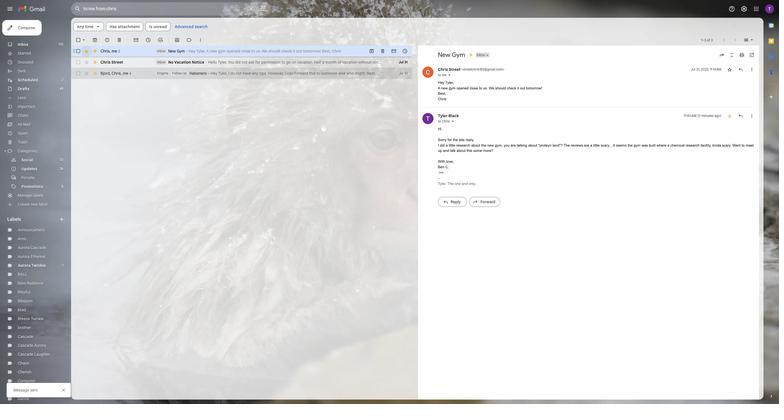 Task type: vqa. For each thing, say whether or not it's contained in the screenshot.
first GB from right
no



Task type: locate. For each thing, give the bounding box(es) containing it.
0 vertical spatial 2
[[118, 49, 120, 53]]

cascade aurora link
[[18, 343, 46, 348]]

0 vertical spatial a
[[206, 49, 209, 54]]

jul left 31,
[[691, 67, 696, 71]]

label
[[39, 202, 47, 207]]

should inside hey tyler, a new gym opened close to us. we should check it out tomorrow! best, chris
[[496, 86, 506, 90]]

0 horizontal spatial for
[[255, 60, 261, 65]]

and inside -- tyler. the one and only.
[[462, 182, 468, 186]]

1 horizontal spatial are
[[584, 143, 590, 147]]

new gym main content
[[71, 18, 764, 400]]

gym inside sorry for the late reply. i did a little research about the new gym, you are talking about "proteyn land"? the reviews are a little scary... it seems the gym was built where a chemical research facility, kinda scary. want to meet up and talk about this some more?
[[634, 143, 641, 147]]

twinkle for breeze twinkle
[[31, 316, 44, 321]]

0 horizontal spatial check
[[281, 49, 292, 54]]

cascade up chaos
[[18, 352, 33, 357]]

to left someone
[[317, 71, 320, 76]]

0 horizontal spatial out
[[296, 49, 302, 54]]

26
[[60, 167, 63, 171]]

tyler inside list
[[438, 113, 448, 118]]

and right one at the right top of the page
[[462, 182, 468, 186]]

2 horizontal spatial best,
[[438, 91, 447, 96]]

the left late
[[453, 138, 458, 142]]

0 vertical spatial gym
[[218, 49, 226, 54]]

0 vertical spatial of
[[707, 38, 711, 42]]

we down <blacklashes1000@gmail.com>
[[489, 86, 495, 90]]

starred up snoozed link at the top of the page
[[18, 51, 31, 56]]

tyler, left do
[[218, 71, 228, 76]]

one
[[455, 182, 461, 186]]

tab list
[[764, 18, 780, 384]]

1 horizontal spatial street
[[449, 67, 461, 72]]

0 horizontal spatial did
[[235, 60, 241, 65]]

0 vertical spatial we
[[262, 49, 268, 54]]

mark as unread image
[[133, 37, 139, 43]]

1 vertical spatial opened
[[457, 86, 469, 90]]

chris street cell
[[438, 67, 505, 72]]

inbox up possible.
[[477, 53, 485, 57]]

as up chris street cell
[[469, 60, 473, 65]]

1 horizontal spatial this
[[467, 149, 473, 153]]

the inside sorry for the late reply. i did a little research about the new gym, you are talking about "proteyn land"? the reviews are a little scary... it seems the gym was built where a chemical research facility, kinda scary. want to meet up and talk about this some more?
[[564, 143, 570, 147]]

1 vertical spatial gym
[[449, 86, 456, 90]]

0 vertical spatial starred
[[18, 51, 31, 56]]

2 vertical spatial best,
[[438, 91, 447, 96]]

gmail image
[[18, 3, 48, 14]]

has attachment button
[[106, 22, 143, 31]]

labels image
[[187, 37, 192, 43]]

1 vertical spatial tomorrow!
[[527, 86, 543, 90]]

gym
[[218, 49, 226, 54], [449, 86, 456, 90], [634, 143, 641, 147]]

twinkle right the 'breeze'
[[31, 316, 44, 321]]

list
[[418, 61, 755, 212]]

not starred image
[[727, 67, 733, 72]]

0 horizontal spatial it
[[293, 49, 295, 54]]

toolbar inside new gym main content
[[366, 48, 411, 54]]

to
[[252, 49, 255, 54], [282, 60, 285, 65], [444, 60, 447, 65], [317, 71, 320, 76], [438, 73, 441, 77], [479, 86, 482, 90], [438, 119, 441, 123], [742, 143, 745, 147]]

main menu image
[[7, 6, 13, 12]]

me left 4
[[123, 71, 128, 76]]

0 horizontal spatial street
[[111, 60, 123, 65]]

0 horizontal spatial 1
[[62, 263, 63, 267]]

tyler, down more icon
[[196, 49, 206, 54]]

on
[[292, 60, 296, 65]]

cascade
[[30, 245, 46, 250], [18, 334, 33, 339], [18, 343, 33, 348], [18, 352, 33, 357]]

updates
[[21, 166, 37, 171]]

tomorrow! up half at the top
[[303, 49, 321, 54]]

not right do
[[236, 71, 242, 76]]

best, down to me
[[438, 91, 447, 96]]

radiance
[[27, 281, 43, 286]]

bliss radiance
[[18, 281, 43, 286]]

built
[[649, 143, 656, 147]]

1 vertical spatial close
[[470, 86, 478, 90]]

the up more?
[[482, 143, 487, 147]]

1 inside the labels navigation
[[62, 263, 63, 267]]

check up go
[[281, 49, 292, 54]]

1 vertical spatial street
[[449, 67, 461, 72]]

announcement link
[[18, 227, 45, 232]]

starred image
[[727, 113, 733, 119]]

None checkbox
[[76, 48, 81, 54]]

you
[[504, 143, 510, 147]]

a right reviews
[[591, 143, 593, 147]]

1 vertical spatial a
[[438, 86, 440, 90]]

0 horizontal spatial as
[[455, 60, 459, 65]]

1 vertical spatial and
[[462, 182, 468, 186]]

as left soon
[[455, 60, 459, 65]]

you
[[228, 60, 234, 65]]

0 vertical spatial and
[[443, 149, 449, 153]]

close down chris street < streetchris182@gmail.com >
[[470, 86, 478, 90]]

to left meet
[[742, 143, 745, 147]]

0 horizontal spatial the
[[453, 138, 458, 142]]

to down <blacklashes1000@gmail.com>
[[479, 86, 482, 90]]

we inside hey tyler, a new gym opened close to us. we should check it out tomorrow! best, chris
[[489, 86, 495, 90]]

new up no at top left
[[168, 49, 176, 54]]

of right month
[[338, 60, 342, 65]]

meet
[[746, 143, 754, 147]]

0 horizontal spatial are
[[511, 143, 516, 147]]

is unread button
[[146, 22, 170, 31]]

1 horizontal spatial us.
[[483, 86, 488, 90]]

a down to me
[[438, 86, 440, 90]]

1 horizontal spatial should
[[496, 86, 506, 90]]

out down wrote:
[[521, 86, 526, 90]]

1 vertical spatial did
[[440, 143, 445, 147]]

2 as from the left
[[469, 60, 473, 65]]

1 horizontal spatial tomorrow!
[[527, 86, 543, 90]]

tyler, inside hey tyler, a new gym opened close to us. we should check it out tomorrow! best, chris
[[446, 81, 454, 85]]

1 horizontal spatial 3
[[711, 38, 713, 42]]

Starred checkbox
[[727, 113, 733, 119]]

for inside sorry for the late reply. i did a little research about the new gym, you are talking about "proteyn land"? the reviews are a little scary... it seems the gym was built where a chemical research facility, kinda scary. want to meet up and talk about this some more?
[[448, 138, 452, 142]]

compose
[[18, 25, 35, 30]]

1 horizontal spatial did
[[440, 143, 445, 147]]

1 for 1 – 3 of 3
[[702, 38, 703, 42]]

chemical
[[671, 143, 685, 147]]

1 horizontal spatial research
[[686, 143, 700, 147]]

i left do
[[229, 71, 230, 76]]

vacation
[[343, 60, 357, 65]]

1 vertical spatial twinkle
[[31, 316, 44, 321]]

inbox
[[18, 42, 28, 47], [157, 49, 166, 53], [477, 53, 485, 57], [157, 60, 166, 64]]

hey left chris,
[[531, 71, 537, 76]]

more image
[[198, 37, 203, 43]]

back
[[434, 60, 443, 65]]

cozy link
[[18, 387, 27, 392]]

2 row from the top
[[71, 57, 518, 68]]

a inside hey tyler, a new gym opened close to us. we should check it out tomorrow! best, chris
[[438, 86, 440, 90]]

to inside hey tyler, a new gym opened close to us. we should check it out tomorrow! best, chris
[[479, 86, 482, 90]]

1 horizontal spatial opened
[[457, 86, 469, 90]]

to inside sorry for the late reply. i did a little research about the new gym, you are talking about "proteyn land"? the reviews are a little scary... it seems the gym was built where a chemical research facility, kinda scary. want to meet up and talk about this some more?
[[742, 143, 745, 147]]

black up to chris
[[449, 113, 459, 118]]

reply
[[451, 199, 461, 204]]

0 horizontal spatial close
[[241, 49, 251, 54]]

and right up
[[443, 149, 449, 153]]

3 row from the top
[[71, 68, 548, 79]]

toolbar
[[366, 48, 411, 54]]

1 inside new gym main content
[[702, 38, 703, 42]]

1 horizontal spatial 1
[[702, 38, 703, 42]]

hey down to me
[[438, 81, 445, 85]]

month
[[326, 60, 337, 65]]

, down chris street
[[110, 71, 111, 76]]

scary.
[[723, 143, 732, 147]]

0 vertical spatial did
[[235, 60, 241, 65]]

street for chris street < streetchris182@gmail.com >
[[449, 67, 461, 72]]

for right sorry
[[448, 138, 452, 142]]

0 horizontal spatial 2
[[62, 78, 63, 82]]

chris left on
[[377, 71, 386, 76]]

1 horizontal spatial the
[[564, 143, 570, 147]]

reviews
[[571, 143, 583, 147]]

1 vertical spatial 1
[[62, 263, 63, 267]]

research left facility,
[[686, 143, 700, 147]]

manage labels link
[[18, 193, 43, 198]]

close up ask
[[241, 49, 251, 54]]

should down <blacklashes1000@gmail.com>
[[496, 86, 506, 90]]

0 horizontal spatial the
[[448, 182, 454, 186]]

best, right might.
[[367, 71, 376, 76]]

the
[[453, 138, 458, 142], [482, 143, 487, 147], [628, 143, 633, 147]]

aurora ethereal
[[18, 254, 45, 259]]

i up up
[[438, 143, 439, 147]]

1 horizontal spatial out
[[521, 86, 526, 90]]

inbox up starred link
[[18, 42, 28, 47]]

0 horizontal spatial we
[[262, 49, 268, 54]]

delete image
[[117, 37, 122, 43]]

1 vertical spatial check
[[507, 86, 517, 90]]

1 vertical spatial it
[[518, 86, 520, 90]]

0 horizontal spatial gym
[[218, 49, 226, 54]]

0 vertical spatial check
[[281, 49, 292, 54]]

us. inside hey tyler, a new gym opened close to us. we should check it out tomorrow! best, chris
[[483, 86, 488, 90]]

aurora twinkle link
[[18, 263, 46, 268]]

1 horizontal spatial about
[[472, 143, 481, 147]]

inbox left no at top left
[[157, 60, 166, 64]]

1 vertical spatial not
[[236, 71, 242, 76]]

row containing chris street
[[71, 57, 518, 68]]

cascade for cascade link
[[18, 334, 33, 339]]

labels
[[33, 193, 43, 198]]

starred tooltip
[[78, 54, 94, 66]]

seems
[[617, 143, 627, 147]]

trash
[[18, 140, 27, 145]]

sent
[[30, 388, 38, 393]]

0 horizontal spatial this
[[309, 71, 316, 76]]

None checkbox
[[76, 37, 81, 43], [76, 59, 81, 65], [76, 71, 81, 76], [76, 37, 81, 43], [76, 59, 81, 65], [76, 71, 81, 76]]

did down sorry
[[440, 143, 445, 147]]

inbox down "add to tasks" image
[[157, 49, 166, 53]]

ago)
[[715, 114, 722, 118]]

row up can
[[71, 57, 518, 68]]

street left <
[[449, 67, 461, 72]]

i left can
[[285, 71, 286, 76]]

us. down <blacklashes1000@gmail.com>
[[483, 86, 488, 90]]

3
[[705, 38, 707, 42], [711, 38, 713, 42]]

48
[[60, 87, 63, 91]]

chris inside hey tyler, a new gym opened close to us. we should check it out tomorrow! best, chris
[[438, 97, 447, 101]]

0 horizontal spatial little
[[449, 143, 456, 147]]

settings image
[[741, 6, 748, 12]]

row down vacation.
[[71, 68, 548, 79]]

0 vertical spatial opened
[[227, 49, 240, 54]]

0 vertical spatial close
[[241, 49, 251, 54]]

gym inside hey tyler, a new gym opened close to us. we should check it out tomorrow! best, chris
[[449, 86, 456, 90]]

check down <blacklashes1000@gmail.com>
[[507, 86, 517, 90]]

list containing chris street
[[418, 61, 755, 212]]

chaos
[[18, 361, 29, 366]]

1 vertical spatial starred
[[81, 58, 92, 62]]

tyler, down to me
[[446, 81, 454, 85]]

us. up any
[[256, 49, 261, 54]]

about up some
[[472, 143, 481, 147]]

1 horizontal spatial gym
[[449, 86, 456, 90]]

bjord , chris , me 4
[[101, 71, 131, 76]]

best, up month
[[322, 49, 331, 54]]

cascade for cascade aurora
[[18, 343, 33, 348]]

1 horizontal spatial of
[[707, 38, 711, 42]]

the inside -- tyler. the one and only.
[[448, 182, 454, 186]]

new left label
[[31, 202, 38, 207]]

twinkle down ethereal
[[31, 263, 46, 268]]

labels heading
[[7, 217, 59, 222]]

kinda
[[713, 143, 722, 147]]

aurora for aurora twinkle
[[18, 263, 31, 268]]

,
[[110, 48, 111, 53], [110, 71, 111, 76], [121, 71, 122, 76]]

1 vertical spatial black
[[449, 113, 459, 118]]

dance link
[[18, 396, 29, 401]]

sorry for the late reply. i did a little research about the new gym, you are talking about "proteyn land"? the reviews are a little scary... it seems the gym was built where a chemical research facility, kinda scary. want to meet up and talk about this some more?
[[438, 138, 754, 153]]

None search field
[[71, 2, 271, 16]]

i inside sorry for the late reply. i did a little research about the new gym, you are talking about "proteyn land"? the reviews are a little scary... it seems the gym was built where a chemical research facility, kinda scary. want to meet up and talk about this some more?
[[438, 143, 439, 147]]

0 vertical spatial us.
[[256, 49, 261, 54]]

no
[[168, 60, 174, 65]]

new inside sorry for the late reply. i did a little research about the new gym, you are talking about "proteyn land"? the reviews are a little scary... it seems the gym was built where a chemical research facility, kinda scary. want to meet up and talk about this some more?
[[488, 143, 494, 147]]

jul inside cell
[[691, 67, 696, 71]]

out
[[296, 49, 302, 54], [521, 86, 526, 90]]

1 horizontal spatial as
[[469, 60, 473, 65]]

0 horizontal spatial us.
[[256, 49, 261, 54]]

for
[[255, 60, 261, 65], [448, 138, 452, 142]]

chris , me 2
[[101, 48, 120, 53]]

1 vertical spatial tyler
[[438, 113, 448, 118]]

gym
[[177, 49, 185, 54], [452, 51, 465, 59]]

cascade for cascade laughter
[[18, 352, 33, 357]]

me
[[112, 48, 117, 53], [448, 60, 454, 65], [123, 71, 128, 76], [442, 73, 447, 77]]

to right the back
[[444, 60, 447, 65]]

categories
[[18, 149, 37, 154]]

are right you
[[511, 143, 516, 147]]

1 vertical spatial should
[[496, 86, 506, 90]]

2023,
[[701, 67, 710, 71]]

1 horizontal spatial a
[[438, 86, 440, 90]]

scary...
[[601, 143, 613, 147]]

a up hello
[[206, 49, 209, 54]]

0 vertical spatial should
[[269, 49, 280, 54]]

all
[[18, 122, 22, 127]]

wed,
[[393, 71, 402, 76]]

more?
[[483, 149, 494, 153]]

it up on
[[293, 49, 295, 54]]

1 horizontal spatial we
[[489, 86, 495, 90]]

0 horizontal spatial research
[[457, 143, 471, 147]]

little left scary...
[[594, 143, 600, 147]]

0 vertical spatial for
[[255, 60, 261, 65]]

Search mail text field
[[83, 6, 244, 12]]

0 vertical spatial best,
[[322, 49, 331, 54]]

without
[[358, 60, 372, 65]]

1 horizontal spatial 2
[[118, 49, 120, 53]]

2 horizontal spatial i
[[438, 143, 439, 147]]

are
[[511, 143, 516, 147], [584, 143, 590, 147]]

with
[[438, 159, 446, 164]]

support image
[[729, 6, 736, 12]]

1 3 from the left
[[705, 38, 707, 42]]

1 – 3 of 3
[[702, 38, 713, 42]]

we
[[262, 49, 268, 54], [489, 86, 495, 90]]

follow
[[172, 71, 182, 75]]

2 down delete image
[[118, 49, 120, 53]]

tyler right pm
[[442, 71, 451, 76]]

breeze twinkle link
[[18, 316, 44, 321]]

1 research from the left
[[457, 143, 471, 147]]

0 vertical spatial not
[[242, 60, 248, 65]]

me up chris street
[[112, 48, 117, 53]]

aurora up aurora twinkle 'link'
[[18, 254, 30, 259]]

it down wrote:
[[518, 86, 520, 90]]

the left reviews
[[564, 143, 570, 147]]

1 horizontal spatial check
[[507, 86, 517, 90]]

aurora up ball
[[18, 263, 31, 268]]

1 horizontal spatial it
[[518, 86, 520, 90]]

cozy
[[18, 387, 27, 392]]

message sent
[[13, 388, 38, 393]]

ethereal
[[31, 254, 45, 259]]

new up more?
[[488, 143, 494, 147]]

are right reviews
[[584, 143, 590, 147]]

chris right bjord
[[112, 71, 121, 76]]

1 vertical spatial of
[[338, 60, 342, 65]]

1 vertical spatial out
[[521, 86, 526, 90]]

<
[[462, 67, 463, 71]]

starred inside the labels navigation
[[18, 51, 31, 56]]

chaos link
[[18, 361, 29, 366]]

0 horizontal spatial starred
[[18, 51, 31, 56]]

toggle split pane mode image
[[744, 37, 750, 43]]

1 vertical spatial 2
[[62, 78, 63, 82]]

about right talk
[[457, 149, 466, 153]]

0 horizontal spatial 3
[[705, 38, 707, 42]]

1 row from the top
[[71, 46, 412, 57]]

new inside hey tyler, a new gym opened close to us. we should check it out tomorrow! best, chris
[[441, 86, 448, 90]]

some
[[474, 149, 482, 153]]

1 vertical spatial we
[[489, 86, 495, 90]]

1 horizontal spatial and
[[462, 182, 468, 186]]

spam
[[18, 131, 28, 136]]

close inside hey tyler, a new gym opened close to us. we should check it out tomorrow! best, chris
[[470, 86, 478, 90]]

vacation.
[[297, 60, 313, 65]]

show details image
[[448, 73, 451, 77], [451, 120, 455, 123]]

, for bjord
[[110, 71, 111, 76]]

jul left 5,
[[403, 71, 408, 76]]

1 horizontal spatial little
[[594, 143, 600, 147]]

show details image right to me
[[448, 73, 451, 77]]

did inside sorry for the late reply. i did a little research about the new gym, you are talking about "proteyn land"? the reviews are a little scary... it seems the gym was built where a chemical research facility, kinda scary. want to meet up and talk about this some more?
[[440, 143, 445, 147]]

1 vertical spatial for
[[448, 138, 452, 142]]

aurora up laughter
[[34, 343, 46, 348]]

tyler.
[[438, 182, 447, 186]]

of right –
[[707, 38, 711, 42]]

street up bjord , chris , me 4
[[111, 60, 123, 65]]

starred down archive image in the left top of the page
[[81, 58, 92, 62]]

cascade down the 'brother'
[[18, 334, 33, 339]]

labels
[[7, 217, 21, 222]]

show details image for chris
[[451, 120, 455, 123]]

time
[[85, 24, 94, 29]]

this left some
[[467, 149, 473, 153]]

updates link
[[21, 166, 37, 171]]

a
[[322, 60, 325, 65], [446, 143, 448, 147], [591, 143, 593, 147], [668, 143, 670, 147]]

should
[[269, 49, 280, 54], [496, 86, 506, 90]]

aurora down the arno
[[18, 245, 30, 250]]

0 vertical spatial show details image
[[448, 73, 451, 77]]

create new label
[[18, 202, 47, 207]]

new
[[168, 49, 176, 54], [438, 51, 451, 59]]

black left <
[[452, 71, 461, 76]]

little up talk
[[449, 143, 456, 147]]

row
[[71, 46, 412, 57], [71, 57, 518, 68], [71, 68, 548, 79]]

jul
[[399, 60, 404, 64], [691, 67, 696, 71], [403, 71, 408, 76], [399, 71, 404, 75]]

0 horizontal spatial and
[[443, 149, 449, 153]]

1 vertical spatial this
[[467, 149, 473, 153]]

1 horizontal spatial best,
[[367, 71, 376, 76]]

this
[[309, 71, 316, 76], [467, 149, 473, 153]]



Task type: describe. For each thing, give the bounding box(es) containing it.
advanced search
[[175, 24, 208, 29]]

>
[[503, 67, 505, 71]]

0 horizontal spatial a
[[206, 49, 209, 54]]

hello
[[208, 60, 217, 65]]

reply link
[[438, 197, 467, 207]]

gym,
[[495, 143, 503, 147]]

forums
[[21, 175, 34, 180]]

0 horizontal spatial about
[[457, 149, 466, 153]]

Not starred checkbox
[[727, 67, 733, 72]]

advanced search button
[[173, 22, 210, 32]]

bjord
[[101, 71, 110, 76]]

jul for jul 31, 2023, 9:14 am
[[691, 67, 696, 71]]

me right pm
[[442, 73, 447, 77]]

0 horizontal spatial tomorrow!
[[303, 49, 321, 54]]

out inside hey tyler, a new gym opened close to us. we should check it out tomorrow! best, chris
[[521, 86, 526, 90]]

any time button
[[73, 22, 104, 31]]

a down sorry
[[446, 143, 448, 147]]

promotions
[[21, 184, 43, 189]]

chris down report spam image
[[101, 48, 110, 53]]

none checkbox inside new gym main content
[[76, 48, 81, 54]]

important
[[18, 104, 35, 109]]

soon
[[460, 60, 468, 65]]

0 vertical spatial black
[[452, 71, 461, 76]]

inbox inside inbox no vacation notice - hello tyler, you did not ask for permission to go on vacation. half a month  of vacation without notice is unacceptable. please get back to me as soon  as possible. sincerely, chris
[[157, 60, 166, 64]]

chris up to me
[[438, 67, 448, 72]]

talking
[[517, 143, 528, 147]]

ball
[[18, 272, 27, 277]]

who
[[347, 71, 354, 76]]

follow up
[[172, 71, 187, 75]]

32
[[60, 158, 63, 162]]

row containing chris
[[71, 46, 412, 57]]

tyler, left you
[[218, 60, 227, 65]]

jul for jul 10
[[399, 71, 404, 75]]

best, inside hey tyler, a new gym opened close to us. we should check it out tomorrow! best, chris
[[438, 91, 447, 96]]

this inside sorry for the late reply. i did a little research about the new gym, you are talking about "proteyn land"? the reviews are a little scary... it seems the gym was built where a chemical research facility, kinda scary. want to meet up and talk about this some more?
[[467, 149, 473, 153]]

cherish
[[18, 370, 31, 375]]

1 are from the left
[[511, 143, 516, 147]]

search
[[195, 24, 208, 29]]

bliss radiance link
[[18, 281, 43, 286]]

0 horizontal spatial of
[[338, 60, 342, 65]]

jul 31, 2023, 9:14 am cell
[[691, 67, 722, 72]]

a right half at the top
[[322, 60, 325, 65]]

aurora for aurora ethereal
[[18, 254, 30, 259]]

pm
[[436, 71, 441, 76]]

compose button
[[2, 20, 42, 36]]

2 inside chris , me 2
[[118, 49, 120, 53]]

"proteyn land"?
[[539, 143, 563, 147]]

list inside new gym main content
[[418, 61, 755, 212]]

11:40 am (0 minutes ago) cell
[[684, 113, 722, 119]]

0 horizontal spatial best,
[[322, 49, 331, 54]]

1 for 1
[[62, 263, 63, 267]]

to me
[[438, 73, 447, 77]]

2 3 from the left
[[711, 38, 713, 42]]

new up hello
[[210, 49, 217, 54]]

categories link
[[18, 149, 37, 154]]

all mail link
[[18, 122, 30, 127]]

0 horizontal spatial new
[[168, 49, 176, 54]]

inbox inside inbox button
[[477, 53, 485, 57]]

bliss
[[18, 281, 26, 286]]

add to tasks image
[[158, 37, 163, 43]]

0 horizontal spatial should
[[269, 49, 280, 54]]

0 horizontal spatial gym
[[177, 49, 185, 54]]

archive image
[[92, 37, 98, 43]]

to up hi
[[438, 119, 441, 123]]

with love, ben c.
[[438, 159, 454, 169]]

arno link
[[18, 236, 26, 241]]

2 inside the labels navigation
[[62, 78, 63, 82]]

search mail image
[[73, 4, 83, 14]]

row containing bjord
[[71, 68, 548, 79]]

has
[[110, 24, 117, 29]]

0 vertical spatial tyler
[[442, 71, 451, 76]]

inbox link
[[18, 42, 28, 47]]

move to inbox image
[[174, 37, 180, 43]]

cascade up ethereal
[[30, 245, 46, 250]]

1 little from the left
[[449, 143, 456, 147]]

forward
[[295, 71, 308, 76]]

jul for jul 31
[[399, 60, 404, 64]]

and inside sorry for the late reply. i did a little research about the new gym, you are talking about "proteyn land"? the reviews are a little scary... it seems the gym was built where a chemical research facility, kinda scary. want to meet up and talk about this some more?
[[443, 149, 449, 153]]

might.
[[355, 71, 366, 76]]

31
[[405, 60, 408, 64]]

trash link
[[18, 140, 27, 145]]

c.
[[446, 165, 449, 169]]

only.
[[469, 182, 476, 186]]

is
[[149, 24, 152, 29]]

0 horizontal spatial i
[[229, 71, 230, 76]]

aurora for aurora cascade
[[18, 245, 30, 250]]

5,
[[409, 71, 412, 76]]

is
[[385, 60, 388, 65]]

2 little from the left
[[594, 143, 600, 147]]

show details image for me
[[448, 73, 451, 77]]

any
[[252, 71, 259, 76]]

report spam image
[[104, 37, 110, 43]]

message sent alert
[[7, 13, 771, 397]]

0 vertical spatial this
[[309, 71, 316, 76]]

31,
[[697, 67, 701, 71]]

inbox button
[[476, 52, 486, 57]]

chris up inbox no vacation notice - hello tyler, you did not ask for permission to go on vacation. half a month  of vacation without notice is unacceptable. please get back to me as soon  as possible. sincerely, chris
[[332, 49, 341, 54]]

11:40 am
[[684, 114, 697, 118]]

starred inside tooltip
[[81, 58, 92, 62]]

snoozed link
[[18, 60, 33, 65]]

hey inside hey tyler, a new gym opened close to us. we should check it out tomorrow! best, chris
[[438, 81, 445, 85]]

tyler black
[[438, 113, 459, 118]]

do
[[231, 71, 235, 76]]

it inside hey tyler, a new gym opened close to us. we should check it out tomorrow! best, chris
[[518, 86, 520, 90]]

1 horizontal spatial the
[[482, 143, 487, 147]]

jul 10
[[399, 71, 408, 75]]

unread
[[153, 24, 167, 29]]

attachment
[[118, 24, 140, 29]]

message
[[13, 388, 29, 393]]

, left 4
[[121, 71, 122, 76]]

check inside hey tyler, a new gym opened close to us. we should check it out tomorrow! best, chris
[[507, 86, 517, 90]]

snooze image
[[146, 37, 151, 43]]

streetchris182@gmail.com
[[463, 67, 503, 71]]

2 research from the left
[[686, 143, 700, 147]]

inbox inside the labels navigation
[[18, 42, 28, 47]]

1 horizontal spatial new
[[438, 51, 451, 59]]

announcement
[[18, 227, 45, 232]]

jul 31
[[399, 60, 408, 64]]

less
[[18, 95, 26, 100]]

to up ask
[[252, 49, 255, 54]]

1 as from the left
[[455, 60, 459, 65]]

blossom link
[[18, 299, 33, 304]]

at
[[423, 71, 426, 76]]

chris down tyler black
[[442, 119, 450, 123]]

1 horizontal spatial i
[[285, 71, 286, 76]]

chats link
[[18, 113, 28, 118]]

chris right sincerely,
[[509, 60, 518, 65]]

late
[[459, 138, 465, 142]]

facility,
[[701, 143, 712, 147]]

hey down hello
[[211, 71, 218, 76]]

hey down labels 'image' in the top left of the page
[[189, 49, 196, 54]]

manage labels
[[18, 193, 43, 198]]

tomorrow! inside hey tyler, a new gym opened close to us. we should check it out tomorrow! best, chris
[[527, 86, 543, 90]]

opened inside hey tyler, a new gym opened close to us. we should check it out tomorrow! best, chris
[[457, 86, 469, 90]]

to right 1:06 in the right of the page
[[438, 73, 441, 77]]

0 vertical spatial out
[[296, 49, 302, 54]]

advanced search options image
[[258, 3, 269, 14]]

4
[[130, 71, 131, 75]]

labels navigation
[[0, 18, 71, 404]]

it
[[614, 143, 616, 147]]

brad
[[18, 307, 26, 312]]

new inside the labels navigation
[[31, 202, 38, 207]]

clear search image
[[246, 3, 257, 14]]

2 are from the left
[[584, 143, 590, 147]]

spam link
[[18, 131, 28, 136]]

habenero
[[190, 71, 207, 76]]

mail
[[23, 122, 30, 127]]

hi
[[438, 127, 442, 131]]

me down new gym
[[448, 60, 454, 65]]

drafts
[[18, 86, 29, 91]]

go
[[286, 60, 291, 65]]

jul 31, 2023, 9:14 am
[[691, 67, 722, 71]]

important link
[[18, 104, 35, 109]]

possible.
[[474, 60, 490, 65]]

, for chris
[[110, 48, 111, 53]]

to left go
[[282, 60, 285, 65]]

aurora cascade link
[[18, 245, 46, 250]]

chris up bjord
[[101, 60, 111, 65]]

street for chris street
[[111, 60, 123, 65]]

2 horizontal spatial the
[[628, 143, 633, 147]]

sincerely,
[[491, 60, 508, 65]]

cascade aurora
[[18, 343, 46, 348]]

inbox inside inbox new gym - hey tyler, a new gym opened close to us. we should check it out tomorrow!  best, chris
[[157, 49, 166, 53]]

can
[[287, 71, 294, 76]]

a right "where"
[[668, 143, 670, 147]]

twinkle for aurora twinkle
[[31, 263, 46, 268]]

2 horizontal spatial about
[[529, 143, 538, 147]]

1 horizontal spatial gym
[[452, 51, 465, 59]]

starred link
[[18, 51, 31, 56]]

create
[[18, 202, 30, 207]]

1:06
[[427, 71, 435, 76]]

forward
[[481, 199, 496, 204]]

cascade link
[[18, 334, 33, 339]]

reply.
[[466, 138, 475, 142]]



